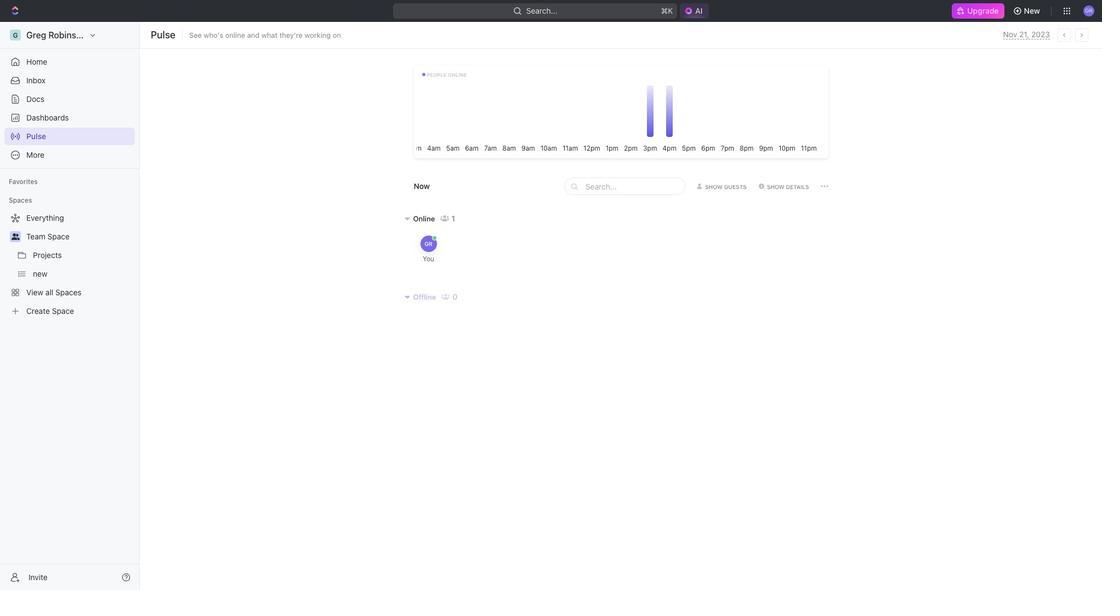 Task type: locate. For each thing, give the bounding box(es) containing it.
1 show from the left
[[705, 184, 723, 190]]

pulse up more
[[26, 132, 46, 141]]

pulse left see
[[151, 29, 176, 41]]

1 vertical spatial space
[[52, 307, 74, 316]]

3am
[[408, 144, 422, 153]]

everything link
[[4, 210, 133, 227]]

21,
[[1020, 30, 1030, 39]]

what
[[262, 30, 278, 39]]

tree inside sidebar navigation
[[4, 210, 135, 320]]

7am
[[484, 144, 497, 153]]

gr inside gr dropdown button
[[1086, 7, 1093, 14]]

who's
[[204, 30, 223, 39]]

3pm
[[644, 144, 657, 153]]

create
[[26, 307, 50, 316]]

9am
[[522, 144, 535, 153]]

pulse
[[151, 29, 176, 41], [26, 132, 46, 141]]

greg robinson's workspace, , element
[[10, 30, 21, 41]]

0 horizontal spatial pulse
[[26, 132, 46, 141]]

10am
[[541, 144, 557, 153]]

2 show from the left
[[767, 184, 785, 190]]

0 vertical spatial gr
[[1086, 7, 1093, 14]]

5pm
[[682, 144, 696, 153]]

1 horizontal spatial spaces
[[55, 288, 81, 297]]

nov 21, 2023
[[1004, 30, 1051, 39]]

spaces down favorites button
[[9, 196, 32, 205]]

show guests
[[705, 184, 747, 190]]

new button
[[1009, 2, 1047, 20]]

show left guests at the top of page
[[705, 184, 723, 190]]

8pm
[[740, 144, 754, 153]]

1 vertical spatial gr
[[425, 241, 433, 247]]

space for create space
[[52, 307, 74, 316]]

new
[[33, 269, 47, 279]]

view all spaces link
[[4, 284, 133, 302]]

show for show guests
[[705, 184, 723, 190]]

pulse inside sidebar navigation
[[26, 132, 46, 141]]

6am
[[465, 144, 479, 153]]

4am 5am 6am 7am 8am 9am 10am 11am 12pm 1pm 2pm
[[427, 144, 638, 153]]

offline
[[413, 293, 436, 301]]

nov
[[1004, 30, 1018, 39]]

more button
[[4, 146, 135, 164]]

spaces up create space link
[[55, 288, 81, 297]]

space
[[48, 232, 70, 241], [52, 307, 74, 316]]

1 horizontal spatial online
[[448, 72, 467, 78]]

online
[[413, 214, 435, 223]]

you
[[423, 255, 435, 263]]

tree
[[4, 210, 135, 320]]

show left "details"
[[767, 184, 785, 190]]

1 horizontal spatial pulse
[[151, 29, 176, 41]]

1 horizontal spatial gr
[[1086, 7, 1093, 14]]

greg
[[26, 30, 46, 40]]

search...
[[526, 6, 558, 15]]

projects
[[33, 251, 62, 260]]

0 vertical spatial space
[[48, 232, 70, 241]]

1 horizontal spatial show
[[767, 184, 785, 190]]

0 vertical spatial spaces
[[9, 196, 32, 205]]

all
[[45, 288, 53, 297]]

1 vertical spatial spaces
[[55, 288, 81, 297]]

4pm
[[663, 144, 677, 153]]

0
[[453, 292, 458, 302]]

gr
[[1086, 7, 1093, 14], [425, 241, 433, 247]]

2pm
[[624, 144, 638, 153]]

online left and at left top
[[225, 30, 245, 39]]

favorites
[[9, 178, 38, 186]]

details
[[786, 184, 810, 190]]

inbox
[[26, 76, 46, 85]]

nov 21, 2023 button
[[1004, 30, 1051, 40]]

10pm
[[779, 144, 796, 153]]

online
[[225, 30, 245, 39], [448, 72, 467, 78]]

workspace
[[96, 30, 141, 40]]

online right people
[[448, 72, 467, 78]]

0 vertical spatial pulse
[[151, 29, 176, 41]]

space down everything link
[[48, 232, 70, 241]]

5pm 6pm 7pm 8pm 9pm 10pm 11pm
[[682, 144, 817, 153]]

7pm
[[721, 144, 735, 153]]

dashboards
[[26, 113, 69, 122]]

show
[[705, 184, 723, 190], [767, 184, 785, 190]]

11pm
[[801, 144, 817, 153]]

spaces
[[9, 196, 32, 205], [55, 288, 81, 297]]

0 horizontal spatial show
[[705, 184, 723, 190]]

user group image
[[11, 234, 19, 240]]

docs link
[[4, 91, 135, 108]]

0 horizontal spatial online
[[225, 30, 245, 39]]

upgrade link
[[953, 3, 1005, 19]]

1
[[452, 214, 455, 223]]

on
[[333, 30, 341, 39]]

space down view all spaces link
[[52, 307, 74, 316]]

1 vertical spatial pulse
[[26, 132, 46, 141]]

tree containing everything
[[4, 210, 135, 320]]

team
[[26, 232, 45, 241]]

invite
[[29, 573, 48, 582]]

0 horizontal spatial spaces
[[9, 196, 32, 205]]

8am
[[503, 144, 516, 153]]

⌘k
[[661, 6, 673, 15]]

1 vertical spatial online
[[448, 72, 467, 78]]

0 vertical spatial online
[[225, 30, 245, 39]]



Task type: vqa. For each thing, say whether or not it's contained in the screenshot.
the lineup inside the Add to LineUp dropdown button
no



Task type: describe. For each thing, give the bounding box(es) containing it.
team space
[[26, 232, 70, 241]]

2023
[[1032, 30, 1051, 39]]

greg robinson's workspace
[[26, 30, 141, 40]]

projects link
[[33, 247, 133, 264]]

5am
[[446, 144, 460, 153]]

Search... text field
[[586, 178, 682, 195]]

show details
[[767, 184, 810, 190]]

gr button
[[1081, 2, 1098, 20]]

home
[[26, 57, 47, 66]]

see
[[189, 30, 202, 39]]

g
[[13, 31, 18, 39]]

inbox link
[[4, 72, 135, 89]]

everything
[[26, 213, 64, 223]]

1pm
[[606, 144, 619, 153]]

guests
[[725, 184, 747, 190]]

now
[[414, 182, 430, 191]]

pulse link
[[4, 128, 135, 145]]

they're
[[280, 30, 303, 39]]

new
[[1025, 6, 1041, 15]]

ai button
[[680, 3, 710, 19]]

upgrade
[[968, 6, 999, 15]]

6pm
[[702, 144, 716, 153]]

docs
[[26, 94, 44, 104]]

working
[[305, 30, 331, 39]]

home link
[[4, 53, 135, 71]]

dashboards link
[[4, 109, 135, 127]]

ai
[[696, 6, 703, 15]]

view
[[26, 288, 43, 297]]

create space
[[26, 307, 74, 316]]

11am
[[563, 144, 578, 153]]

create space link
[[4, 303, 133, 320]]

spaces inside view all spaces link
[[55, 288, 81, 297]]

more
[[26, 150, 44, 160]]

0 horizontal spatial gr
[[425, 241, 433, 247]]

favorites button
[[4, 176, 42, 189]]

12pm
[[584, 144, 601, 153]]

team space link
[[26, 228, 133, 246]]

and
[[247, 30, 260, 39]]

new link
[[33, 266, 133, 283]]

view all spaces
[[26, 288, 81, 297]]

see who's online and what they're working on
[[189, 30, 341, 39]]

sidebar navigation
[[0, 22, 142, 591]]

9pm
[[760, 144, 774, 153]]

people
[[427, 72, 447, 78]]

robinson's
[[48, 30, 94, 40]]

4am
[[427, 144, 441, 153]]

show for show details
[[767, 184, 785, 190]]

space for team space
[[48, 232, 70, 241]]

people online
[[427, 72, 467, 78]]



